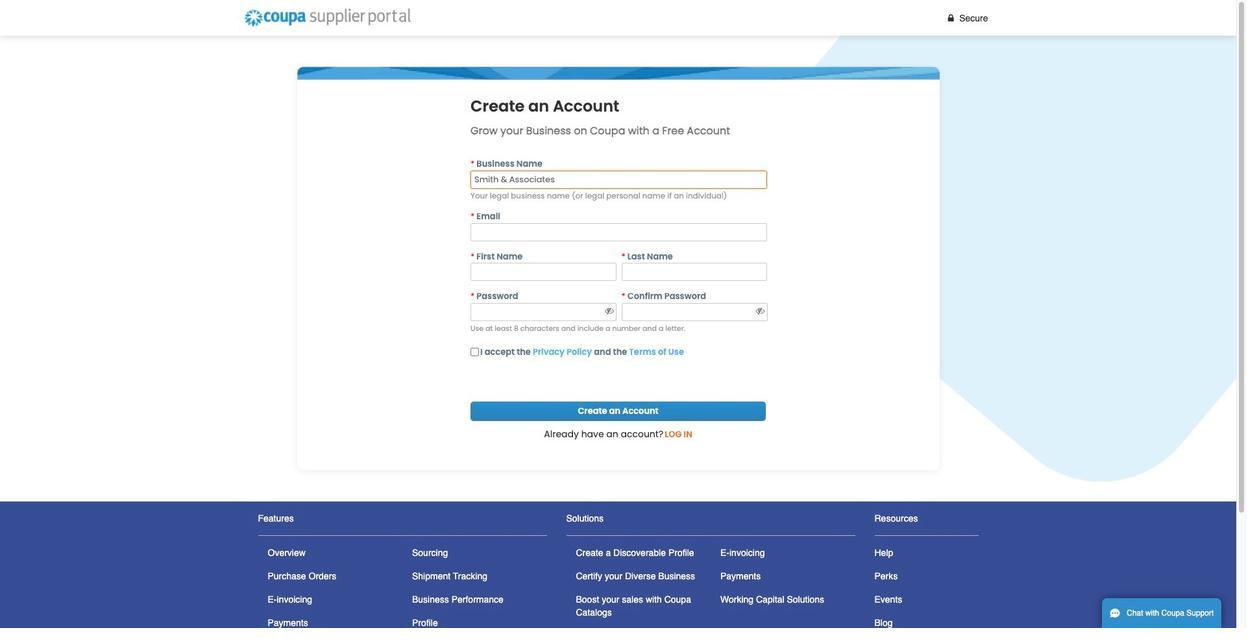 Task type: locate. For each thing, give the bounding box(es) containing it.
None password field
[[471, 303, 617, 321], [622, 303, 768, 321], [471, 303, 617, 321], [622, 303, 768, 321]]

fw image
[[945, 13, 957, 22], [604, 307, 615, 316], [755, 307, 766, 316]]

None checkbox
[[471, 348, 479, 356]]

coupa supplier portal image
[[238, 3, 416, 32]]

None text field
[[471, 170, 767, 189], [471, 223, 767, 241], [471, 170, 767, 189], [471, 223, 767, 241]]

0 horizontal spatial fw image
[[604, 307, 615, 316]]

None text field
[[471, 263, 616, 281], [622, 263, 767, 281], [471, 263, 616, 281], [622, 263, 767, 281]]

2 horizontal spatial fw image
[[945, 13, 957, 22]]



Task type: describe. For each thing, give the bounding box(es) containing it.
1 horizontal spatial fw image
[[755, 307, 766, 316]]



Task type: vqa. For each thing, say whether or not it's contained in the screenshot.
Manage legal entities Link
no



